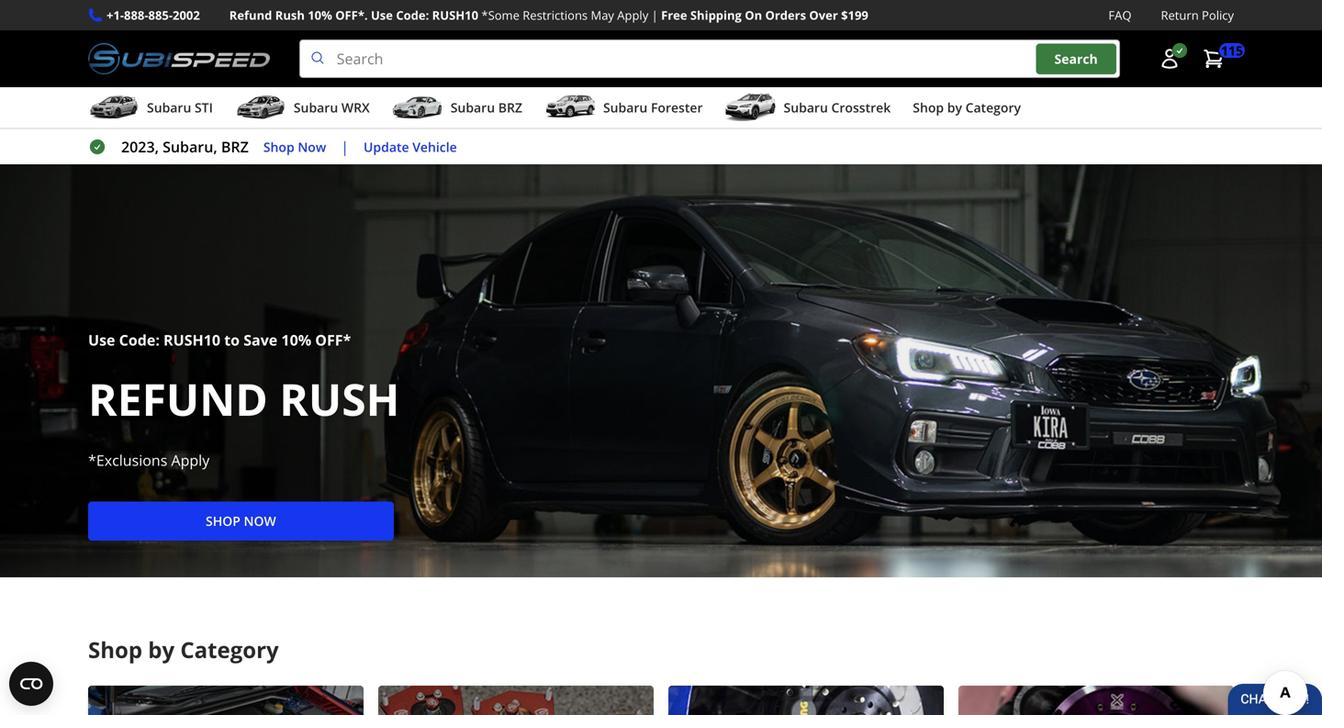 Task type: describe. For each thing, give the bounding box(es) containing it.
a subaru crosstrek thumbnail image image
[[725, 94, 777, 121]]

search
[[1055, 50, 1098, 67]]

subaru brz button
[[392, 91, 523, 128]]

1 vertical spatial by
[[148, 635, 175, 665]]

brakes image
[[669, 686, 944, 716]]

subaru forester
[[603, 99, 703, 116]]

shop inside dropdown button
[[913, 99, 944, 116]]

free
[[661, 7, 688, 23]]

vehicle
[[413, 138, 457, 155]]

subaru brz
[[451, 99, 523, 116]]

refund
[[229, 7, 272, 23]]

to
[[224, 330, 240, 350]]

update
[[364, 138, 409, 155]]

off*.
[[335, 7, 368, 23]]

0 vertical spatial use
[[371, 7, 393, 23]]

use code: rush10 to save 10% off*
[[88, 330, 351, 350]]

0 vertical spatial |
[[652, 7, 658, 23]]

subaru sti
[[147, 99, 213, 116]]

save
[[244, 330, 278, 350]]

subaru for subaru crosstrek
[[784, 99, 828, 116]]

refund
[[88, 369, 268, 429]]

policy
[[1202, 7, 1234, 23]]

brz inside 'dropdown button'
[[498, 99, 523, 116]]

1 horizontal spatial shop
[[263, 138, 295, 155]]

+1-888-885-2002 link
[[107, 6, 200, 25]]

drivetrain image
[[959, 686, 1234, 716]]

rush
[[275, 7, 305, 23]]

subispeed logo image
[[88, 40, 270, 78]]

shop
[[206, 512, 241, 530]]

0 vertical spatial shop by category
[[913, 99, 1021, 116]]

*some
[[482, 7, 520, 23]]

may
[[591, 7, 614, 23]]

0 vertical spatial 10%
[[308, 7, 332, 23]]

subaru wrx button
[[235, 91, 370, 128]]

forester
[[651, 99, 703, 116]]

search input field
[[299, 40, 1121, 78]]

sti
[[195, 99, 213, 116]]

2002
[[173, 7, 200, 23]]

0 horizontal spatial code:
[[119, 330, 160, 350]]

subaru crosstrek button
[[725, 91, 891, 128]]

a subaru forester thumbnail image image
[[545, 94, 596, 121]]

subaru for subaru wrx
[[294, 99, 338, 116]]

over
[[810, 7, 838, 23]]

return policy link
[[1161, 6, 1234, 25]]

subaru crosstrek
[[784, 99, 891, 116]]

a subaru wrx thumbnail image image
[[235, 94, 286, 121]]

wrx
[[342, 99, 370, 116]]

0 vertical spatial code:
[[396, 7, 429, 23]]

115 button
[[1194, 41, 1245, 77]]

by inside dropdown button
[[948, 99, 963, 116]]

open widget image
[[9, 662, 53, 706]]

0 horizontal spatial category
[[180, 635, 279, 665]]

shop by category button
[[913, 91, 1021, 128]]

0 horizontal spatial use
[[88, 330, 115, 350]]

on
[[745, 7, 763, 23]]

off*
[[315, 330, 351, 350]]

a subaru sti thumbnail image image
[[88, 94, 140, 121]]

$199
[[841, 7, 869, 23]]

faq link
[[1109, 6, 1132, 25]]

subaru,
[[163, 137, 217, 157]]



Task type: locate. For each thing, give the bounding box(es) containing it.
0 horizontal spatial rush10
[[164, 330, 220, 350]]

2023, subaru, brz
[[121, 137, 249, 157]]

faq
[[1109, 7, 1132, 23]]

2023,
[[121, 137, 159, 157]]

0 vertical spatial rush10
[[432, 7, 479, 23]]

1 vertical spatial shop
[[263, 138, 295, 155]]

apply right may
[[618, 7, 649, 23]]

rush
[[279, 369, 400, 429]]

brz left 'a subaru forester thumbnail image'
[[498, 99, 523, 116]]

0 vertical spatial brz
[[498, 99, 523, 116]]

subaru left forester
[[603, 99, 648, 116]]

1 vertical spatial apply
[[171, 450, 210, 470]]

0 horizontal spatial by
[[148, 635, 175, 665]]

subaru wrx
[[294, 99, 370, 116]]

shop
[[913, 99, 944, 116], [263, 138, 295, 155], [88, 635, 142, 665]]

subaru forester button
[[545, 91, 703, 128]]

4 subaru from the left
[[603, 99, 648, 116]]

1 vertical spatial shop by category
[[88, 635, 279, 665]]

shipping
[[691, 7, 742, 23]]

now
[[244, 512, 276, 530]]

subaru for subaru forester
[[603, 99, 648, 116]]

shop now
[[263, 138, 326, 155]]

subaru left sti
[[147, 99, 191, 116]]

use
[[371, 7, 393, 23], [88, 330, 115, 350]]

shop right open widget image
[[88, 635, 142, 665]]

code: right off*. on the top
[[396, 7, 429, 23]]

return policy
[[1161, 7, 1234, 23]]

1 horizontal spatial by
[[948, 99, 963, 116]]

1 horizontal spatial |
[[652, 7, 658, 23]]

0 horizontal spatial |
[[341, 137, 349, 157]]

1 vertical spatial 10%
[[281, 330, 311, 350]]

885-
[[148, 7, 173, 23]]

1 vertical spatial brz
[[221, 137, 249, 157]]

1 horizontal spatial brz
[[498, 99, 523, 116]]

0 vertical spatial apply
[[618, 7, 649, 23]]

0 horizontal spatial apply
[[171, 450, 210, 470]]

3 subaru from the left
[[451, 99, 495, 116]]

rush10 left '*some'
[[432, 7, 479, 23]]

10%
[[308, 7, 332, 23], [281, 330, 311, 350]]

+1-888-885-2002
[[107, 7, 200, 23]]

1 horizontal spatial code:
[[396, 7, 429, 23]]

update vehicle button
[[364, 137, 457, 158]]

1 vertical spatial use
[[88, 330, 115, 350]]

subaru up now
[[294, 99, 338, 116]]

apply right *exclusions
[[171, 450, 210, 470]]

rush10
[[432, 7, 479, 23], [164, 330, 220, 350]]

by
[[948, 99, 963, 116], [148, 635, 175, 665]]

0 horizontal spatial shop by category
[[88, 635, 279, 665]]

a subaru brz thumbnail image image
[[392, 94, 443, 121]]

+1-
[[107, 7, 124, 23]]

orders
[[766, 7, 807, 23]]

subaru sti button
[[88, 91, 213, 128]]

888-
[[124, 7, 148, 23]]

shop now link
[[88, 502, 394, 541]]

refund rush
[[88, 369, 400, 429]]

1 horizontal spatial category
[[966, 99, 1021, 116]]

*exclusions
[[88, 450, 167, 470]]

rush10 left to
[[164, 330, 220, 350]]

update vehicle
[[364, 138, 457, 155]]

2 vertical spatial shop
[[88, 635, 142, 665]]

1 vertical spatial code:
[[119, 330, 160, 350]]

code:
[[396, 7, 429, 23], [119, 330, 160, 350]]

0 horizontal spatial brz
[[221, 137, 249, 157]]

shop by category
[[913, 99, 1021, 116], [88, 635, 279, 665]]

0 horizontal spatial shop
[[88, 635, 142, 665]]

| right now
[[341, 137, 349, 157]]

shop right "crosstrek"
[[913, 99, 944, 116]]

refund rush tax sale image
[[0, 165, 1323, 578]]

10% right rush
[[308, 7, 332, 23]]

1 horizontal spatial rush10
[[432, 7, 479, 23]]

1 vertical spatial |
[[341, 137, 349, 157]]

1 subaru from the left
[[147, 99, 191, 116]]

subaru for subaru sti
[[147, 99, 191, 116]]

subaru
[[147, 99, 191, 116], [294, 99, 338, 116], [451, 99, 495, 116], [603, 99, 648, 116], [784, 99, 828, 116]]

subaru up vehicle
[[451, 99, 495, 116]]

engine image
[[88, 686, 364, 716]]

1 vertical spatial rush10
[[164, 330, 220, 350]]

2 subaru from the left
[[294, 99, 338, 116]]

subaru right a subaru crosstrek thumbnail image
[[784, 99, 828, 116]]

category
[[966, 99, 1021, 116], [180, 635, 279, 665]]

1 vertical spatial category
[[180, 635, 279, 665]]

button image
[[1159, 48, 1181, 70]]

apply
[[618, 7, 649, 23], [171, 450, 210, 470]]

crosstrek
[[832, 99, 891, 116]]

0 vertical spatial category
[[966, 99, 1021, 116]]

5 subaru from the left
[[784, 99, 828, 116]]

subaru for subaru brz
[[451, 99, 495, 116]]

10% right 'save'
[[281, 330, 311, 350]]

brz right the subaru,
[[221, 137, 249, 157]]

category inside dropdown button
[[966, 99, 1021, 116]]

apply inside *exclusions apply shop now
[[171, 450, 210, 470]]

subaru inside 'dropdown button'
[[451, 99, 495, 116]]

0 vertical spatial by
[[948, 99, 963, 116]]

|
[[652, 7, 658, 23], [341, 137, 349, 157]]

subaru inside dropdown button
[[147, 99, 191, 116]]

0 vertical spatial shop
[[913, 99, 944, 116]]

115
[[1222, 42, 1244, 59]]

search button
[[1037, 44, 1117, 74]]

shop now link
[[263, 137, 326, 158]]

*exclusions apply shop now
[[88, 450, 276, 530]]

brz
[[498, 99, 523, 116], [221, 137, 249, 157]]

| left free
[[652, 7, 658, 23]]

1 horizontal spatial shop by category
[[913, 99, 1021, 116]]

restrictions
[[523, 7, 588, 23]]

refund rush 10% off*. use code: rush10 *some restrictions may apply | free shipping on orders over $199
[[229, 7, 869, 23]]

2 horizontal spatial shop
[[913, 99, 944, 116]]

return
[[1161, 7, 1199, 23]]

suspension image
[[378, 686, 654, 716]]

now
[[298, 138, 326, 155]]

shop left now
[[263, 138, 295, 155]]

1 horizontal spatial apply
[[618, 7, 649, 23]]

code: up refund
[[119, 330, 160, 350]]

1 horizontal spatial use
[[371, 7, 393, 23]]



Task type: vqa. For each thing, say whether or not it's contained in the screenshot.
factionfab logo
no



